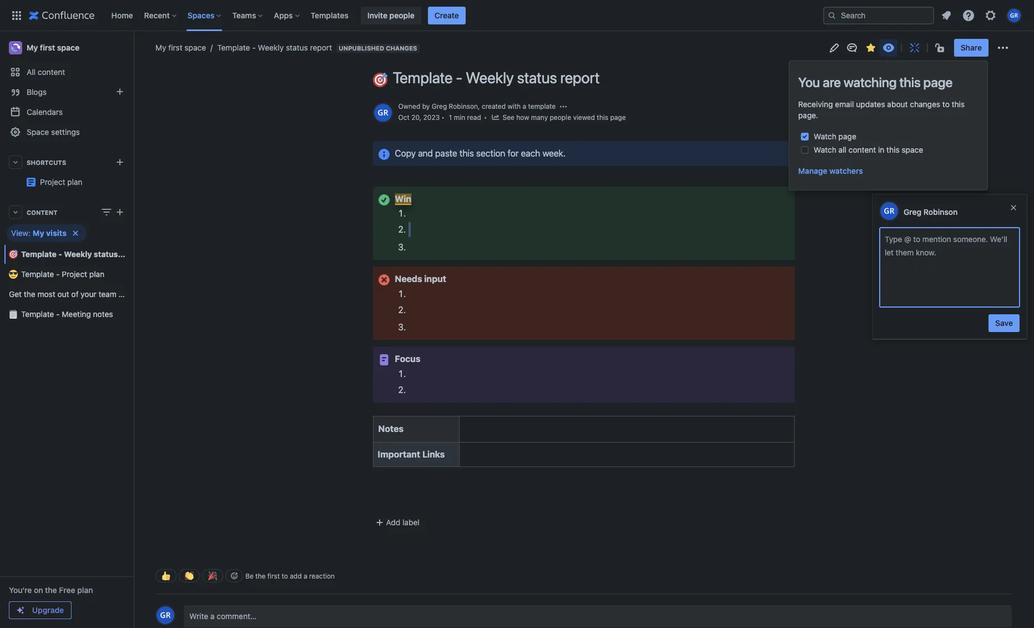 Task type: vqa. For each thing, say whether or not it's contained in the screenshot.
SPACES
yes



Task type: locate. For each thing, give the bounding box(es) containing it.
the right be
[[256, 572, 266, 580]]

edit this page image
[[828, 41, 841, 54]]

- inside template - project plan link
[[56, 269, 60, 279]]

-
[[252, 43, 256, 52], [456, 68, 463, 87], [58, 249, 62, 259], [56, 269, 60, 279], [56, 309, 60, 319]]

the right get
[[24, 289, 35, 299]]

project plan
[[129, 173, 172, 182], [40, 177, 82, 187]]

0 horizontal spatial template - weekly status report
[[21, 249, 144, 259]]

0 horizontal spatial a
[[210, 612, 215, 621]]

free
[[59, 585, 75, 595]]

:dart: image
[[373, 72, 387, 87], [373, 72, 387, 87], [9, 250, 18, 259]]

this right viewed
[[597, 113, 609, 121]]

template - meeting notes
[[21, 309, 113, 319]]

on
[[34, 585, 43, 595]]

close comment sidebar image
[[1010, 203, 1019, 212]]

1 vertical spatial robinson
[[924, 207, 958, 216]]

templates link
[[307, 6, 352, 24]]

first inside space element
[[40, 43, 55, 52]]

banner
[[0, 0, 1035, 31]]

2 vertical spatial weekly
[[64, 249, 92, 259]]

content right all
[[38, 67, 65, 77]]

panel error image
[[377, 273, 391, 287]]

2 horizontal spatial the
[[256, 572, 266, 580]]

1 vertical spatial page
[[611, 113, 626, 121]]

people down manage page ownership image on the top right
[[550, 113, 572, 121]]

1 horizontal spatial the
[[45, 585, 57, 595]]

add reaction image
[[230, 572, 239, 581]]

get
[[9, 289, 22, 299]]

0 horizontal spatial content
[[38, 67, 65, 77]]

first down recent popup button
[[168, 43, 183, 52]]

of
[[71, 289, 79, 299]]

recent button
[[141, 6, 181, 24]]

0 vertical spatial to
[[943, 99, 950, 109]]

create a page image
[[113, 206, 127, 219]]

this right changes
[[952, 99, 965, 109]]

all
[[27, 67, 36, 77]]

1 horizontal spatial greg
[[904, 207, 922, 216]]

1 vertical spatial status
[[517, 68, 557, 87]]

content left in
[[849, 145, 877, 154]]

plan inside project plan link
[[156, 173, 172, 182]]

space element
[[0, 31, 172, 628]]

1 horizontal spatial page
[[839, 132, 857, 141]]

greg robinson link
[[432, 102, 478, 110], [904, 207, 958, 216]]

this right in
[[887, 145, 900, 154]]

my
[[27, 43, 38, 52], [156, 43, 166, 52], [33, 228, 44, 238]]

a right with at the top
[[523, 102, 527, 110]]

template down view: my visits
[[21, 249, 57, 259]]

create
[[435, 10, 459, 20]]

create a blog image
[[113, 85, 127, 98]]

help icon image
[[963, 9, 976, 22]]

space right in
[[902, 145, 924, 154]]

greg robinson image left greg robinson
[[881, 202, 899, 220]]

you're on the free plan
[[9, 585, 93, 595]]

this
[[900, 74, 921, 90], [952, 99, 965, 109], [597, 113, 609, 121], [887, 145, 900, 154], [460, 148, 474, 158]]

people
[[390, 10, 415, 20], [550, 113, 572, 121]]

all content link
[[4, 62, 129, 82]]

:tada: image
[[208, 572, 217, 581], [208, 572, 217, 581]]

manage watchers button
[[799, 166, 864, 177]]

1 horizontal spatial greg robinson link
[[904, 207, 958, 216]]

my first space link up all content link
[[4, 37, 129, 59]]

panel note image
[[377, 353, 391, 367]]

page right viewed
[[611, 113, 626, 121]]

create link
[[428, 6, 466, 24]]

1 vertical spatial content
[[849, 145, 877, 154]]

1 vertical spatial report
[[561, 68, 600, 87]]

reaction
[[309, 572, 335, 580]]

1 vertical spatial weekly
[[466, 68, 514, 87]]

view:
[[11, 228, 31, 238]]

greg robinson
[[904, 207, 958, 216]]

my first space link down recent popup button
[[156, 42, 206, 53]]

manage
[[799, 166, 828, 176]]

0 vertical spatial people
[[390, 10, 415, 20]]

Search field
[[824, 6, 935, 24]]

page inside button
[[611, 113, 626, 121]]

my first space down recent popup button
[[156, 43, 206, 52]]

first left add
[[268, 572, 280, 580]]

weekly up the created
[[466, 68, 514, 87]]

weekly
[[258, 43, 284, 52], [466, 68, 514, 87], [64, 249, 92, 259]]

template up most
[[21, 269, 54, 279]]

1 horizontal spatial weekly
[[258, 43, 284, 52]]

0 vertical spatial status
[[286, 43, 308, 52]]

project plan link
[[4, 172, 172, 192], [40, 177, 82, 187]]

meeting
[[62, 309, 91, 319]]

important links
[[378, 449, 445, 459]]

1
[[449, 113, 452, 121]]

0 horizontal spatial people
[[390, 10, 415, 20]]

0 horizontal spatial my first space link
[[4, 37, 129, 59]]

1 horizontal spatial first
[[168, 43, 183, 52]]

1 vertical spatial the
[[256, 572, 266, 580]]

home
[[111, 10, 133, 20]]

report down create a page image
[[120, 249, 144, 259]]

spaces button
[[184, 6, 226, 24]]

this inside see how many people viewed this page button
[[597, 113, 609, 121]]

changes
[[911, 99, 941, 109]]

2 horizontal spatial a
[[523, 102, 527, 110]]

template - weekly status report down clear view image
[[21, 249, 144, 259]]

status inside space element
[[94, 249, 118, 259]]

add
[[386, 518, 401, 527]]

blogs
[[27, 87, 47, 97]]

1 vertical spatial to
[[282, 572, 288, 580]]

1 horizontal spatial project plan
[[129, 173, 172, 182]]

save
[[996, 318, 1014, 328]]

first up the 'all content'
[[40, 43, 55, 52]]

1 horizontal spatial people
[[550, 113, 572, 121]]

weekly down clear view image
[[64, 249, 92, 259]]

0 horizontal spatial weekly
[[64, 249, 92, 259]]

greg robinson image
[[374, 104, 392, 122], [881, 202, 899, 220], [157, 607, 174, 624]]

appswitcher icon image
[[10, 9, 23, 22]]

premium image
[[16, 606, 25, 615]]

watch down page.
[[814, 132, 837, 141]]

2 vertical spatial report
[[120, 249, 144, 259]]

the for be
[[256, 572, 266, 580]]

0 vertical spatial content
[[38, 67, 65, 77]]

my first space inside 'link'
[[27, 43, 79, 52]]

1 horizontal spatial report
[[310, 43, 332, 52]]

template - weekly status report inside space element
[[21, 249, 144, 259]]

2 horizontal spatial greg robinson image
[[881, 202, 899, 220]]

are
[[823, 74, 841, 90]]

report
[[310, 43, 332, 52], [561, 68, 600, 87], [120, 249, 144, 259]]

template - weekly status report
[[217, 43, 332, 52], [393, 68, 600, 87], [21, 249, 144, 259]]

weekly down apps
[[258, 43, 284, 52]]

my right view:
[[33, 228, 44, 238]]

- left meeting
[[56, 309, 60, 319]]

space settings link
[[4, 122, 129, 142]]

:thumbsup: image
[[162, 572, 171, 581], [162, 572, 171, 581]]

project for project plan link under shortcuts dropdown button
[[40, 177, 65, 187]]

Main content area, start typing to enter text. text field
[[885, 233, 1015, 302]]

page up all
[[839, 132, 857, 141]]

confluence image
[[29, 9, 95, 22], [29, 9, 95, 22]]

1 vertical spatial greg robinson link
[[904, 207, 958, 216]]

my up all
[[27, 43, 38, 52]]

people right invite on the top left of page
[[390, 10, 415, 20]]

1 horizontal spatial to
[[943, 99, 950, 109]]

0 vertical spatial page
[[924, 74, 953, 90]]

the right on
[[45, 585, 57, 595]]

status down apps "popup button"
[[286, 43, 308, 52]]

a right write
[[210, 612, 215, 621]]

Add label text field
[[372, 517, 457, 528]]

2 vertical spatial status
[[94, 249, 118, 259]]

write a comment…
[[189, 612, 257, 621]]

most
[[37, 289, 55, 299]]

1 vertical spatial template - weekly status report link
[[4, 244, 144, 264]]

label
[[403, 518, 420, 527]]

input
[[424, 274, 447, 284]]

2 vertical spatial greg robinson image
[[157, 607, 174, 624]]

- up out
[[56, 269, 60, 279]]

0 horizontal spatial first
[[40, 43, 55, 52]]

to right changes
[[943, 99, 950, 109]]

2 horizontal spatial first
[[268, 572, 280, 580]]

template
[[217, 43, 250, 52], [393, 68, 453, 87], [21, 249, 57, 259], [21, 269, 54, 279], [21, 309, 54, 319]]

:sunglasses: image
[[9, 270, 18, 279], [9, 270, 18, 279]]

1 vertical spatial template - weekly status report
[[393, 68, 600, 87]]

2 horizontal spatial weekly
[[466, 68, 514, 87]]

2 horizontal spatial report
[[561, 68, 600, 87]]

a right add
[[304, 572, 307, 580]]

:notepad_spiral: image
[[9, 310, 18, 319]]

space
[[57, 43, 79, 52], [185, 43, 206, 52], [902, 145, 924, 154], [119, 289, 140, 299]]

greg robinson image left write
[[157, 607, 174, 624]]

2 vertical spatial template - weekly status report
[[21, 249, 144, 259]]

a inside button
[[210, 612, 215, 621]]

0 horizontal spatial greg robinson link
[[432, 102, 478, 110]]

0 horizontal spatial the
[[24, 289, 35, 299]]

in
[[879, 145, 885, 154]]

out
[[57, 289, 69, 299]]

status up team
[[94, 249, 118, 259]]

notes
[[93, 309, 113, 319]]

0 horizontal spatial status
[[94, 249, 118, 259]]

shortcuts
[[27, 159, 66, 166]]

project
[[129, 173, 154, 182], [40, 177, 65, 187], [62, 269, 87, 279]]

to
[[943, 99, 950, 109], [282, 572, 288, 580]]

needs input
[[395, 274, 447, 284]]

1 horizontal spatial my first space link
[[156, 42, 206, 53]]

2 vertical spatial page
[[839, 132, 857, 141]]

0 vertical spatial the
[[24, 289, 35, 299]]

2 horizontal spatial page
[[924, 74, 953, 90]]

0 horizontal spatial my first space
[[27, 43, 79, 52]]

:clap: image
[[185, 572, 194, 581], [185, 572, 194, 581]]

template - weekly status report link down apps
[[206, 42, 332, 53]]

1 horizontal spatial a
[[304, 572, 307, 580]]

manage page ownership image
[[559, 102, 568, 111]]

0 horizontal spatial report
[[120, 249, 144, 259]]

1 horizontal spatial content
[[849, 145, 877, 154]]

min
[[454, 113, 466, 121]]

page up changes
[[924, 74, 953, 90]]

this inside receiving email updates about changes to this page.
[[952, 99, 965, 109]]

1 vertical spatial a
[[304, 572, 307, 580]]

0 vertical spatial robinson
[[449, 102, 478, 110]]

template - weekly status report link down clear view image
[[4, 244, 144, 264]]

write
[[189, 612, 208, 621]]

0 horizontal spatial greg
[[432, 102, 447, 110]]

greg robinson image left oct
[[374, 104, 392, 122]]

2 watch from the top
[[814, 145, 837, 154]]

my first space
[[27, 43, 79, 52], [156, 43, 206, 52]]

1 horizontal spatial my first space
[[156, 43, 206, 52]]

watch left all
[[814, 145, 837, 154]]

watching
[[844, 74, 897, 90]]

0 vertical spatial report
[[310, 43, 332, 52]]

1 vertical spatial watch
[[814, 145, 837, 154]]

0 horizontal spatial page
[[611, 113, 626, 121]]

1 my first space from the left
[[27, 43, 79, 52]]

1 horizontal spatial template - weekly status report link
[[206, 42, 332, 53]]

1 vertical spatial greg robinson image
[[881, 202, 899, 220]]

template - weekly status report down apps
[[217, 43, 332, 52]]

my first space link
[[4, 37, 129, 59], [156, 42, 206, 53]]

copy image
[[372, 187, 385, 200]]

important
[[378, 449, 421, 459]]

report down templates link
[[310, 43, 332, 52]]

to left add
[[282, 572, 288, 580]]

content
[[38, 67, 65, 77], [849, 145, 877, 154]]

page.
[[799, 111, 819, 120]]

0 vertical spatial template - weekly status report
[[217, 43, 332, 52]]

report up manage page ownership image on the top right
[[561, 68, 600, 87]]

my first space up the 'all content'
[[27, 43, 79, 52]]

robinson
[[449, 102, 478, 110], [924, 207, 958, 216]]

1 vertical spatial people
[[550, 113, 572, 121]]

template - weekly status report up the created
[[393, 68, 600, 87]]

project for project plan link on top of change view image
[[129, 173, 154, 182]]

panel info image
[[377, 148, 391, 161]]

2 vertical spatial a
[[210, 612, 215, 621]]

1 horizontal spatial greg robinson image
[[374, 104, 392, 122]]

plan inside template - project plan link
[[89, 269, 105, 279]]

your
[[81, 289, 96, 299]]

0 horizontal spatial greg robinson image
[[157, 607, 174, 624]]

with
[[508, 102, 521, 110]]

0 vertical spatial weekly
[[258, 43, 284, 52]]

spaces
[[188, 10, 215, 20]]

0 vertical spatial watch
[[814, 132, 837, 141]]

status up template
[[517, 68, 557, 87]]

0 horizontal spatial robinson
[[449, 102, 478, 110]]

my right collapse sidebar icon
[[156, 43, 166, 52]]



Task type: describe. For each thing, give the bounding box(es) containing it.
blogs link
[[4, 82, 129, 102]]

0 horizontal spatial to
[[282, 572, 288, 580]]

panel success image
[[377, 193, 391, 206]]

:notepad_spiral: image
[[9, 310, 18, 319]]

content inside watch page watch all content in this space
[[849, 145, 877, 154]]

settings icon image
[[985, 9, 998, 22]]

receiving
[[799, 99, 833, 109]]

collapse sidebar image
[[121, 37, 146, 59]]

banner containing home
[[0, 0, 1035, 31]]

space up all content link
[[57, 43, 79, 52]]

focus
[[395, 354, 421, 364]]

calendars link
[[4, 102, 129, 122]]

0 horizontal spatial project plan
[[40, 177, 82, 187]]

- up owned by greg robinson , created with a template
[[456, 68, 463, 87]]

content inside space element
[[38, 67, 65, 77]]

people inside "button"
[[390, 10, 415, 20]]

calendars
[[27, 107, 63, 117]]

all content
[[27, 67, 65, 77]]

shortcuts button
[[4, 152, 129, 172]]

template - project plan link
[[4, 264, 129, 284]]

apps
[[274, 10, 293, 20]]

1 vertical spatial greg
[[904, 207, 922, 216]]

template - project plan
[[21, 269, 105, 279]]

with a template button
[[508, 102, 556, 112]]

see how many people viewed this page
[[503, 113, 626, 121]]

templates
[[311, 10, 349, 20]]

teams
[[232, 10, 256, 20]]

write a comment… button
[[184, 606, 1013, 628]]

paste
[[435, 148, 458, 158]]

get the most out of your team space
[[9, 289, 140, 299]]

see
[[503, 113, 515, 121]]

space down spaces
[[185, 43, 206, 52]]

add
[[290, 572, 302, 580]]

notes
[[379, 424, 404, 434]]

notification icon image
[[940, 9, 954, 22]]

updates
[[857, 99, 886, 109]]

no restrictions image
[[935, 41, 948, 54]]

space right team
[[119, 289, 140, 299]]

20,
[[412, 113, 422, 121]]

view: my visits
[[11, 228, 67, 238]]

home link
[[108, 6, 136, 24]]

search image
[[828, 11, 837, 20]]

copy and paste this section for each week.
[[395, 148, 566, 158]]

see how many people viewed this page button
[[492, 113, 626, 123]]

by
[[422, 102, 430, 110]]

unpublished changes
[[339, 44, 417, 52]]

1 horizontal spatial robinson
[[924, 207, 958, 216]]

recent
[[144, 10, 170, 20]]

add label
[[386, 518, 420, 527]]

this up "about"
[[900, 74, 921, 90]]

0 vertical spatial template - weekly status report link
[[206, 42, 332, 53]]

template down teams
[[217, 43, 250, 52]]

invite people
[[368, 10, 415, 20]]

template - project plan image
[[27, 178, 36, 187]]

visits
[[46, 228, 67, 238]]

links
[[423, 449, 445, 459]]

page inside watch page watch all content in this space
[[839, 132, 857, 141]]

unstar image
[[865, 41, 878, 54]]

for
[[508, 148, 519, 158]]

copy
[[395, 148, 416, 158]]

read
[[467, 113, 481, 121]]

1 horizontal spatial status
[[286, 43, 308, 52]]

clear view image
[[69, 227, 82, 240]]

share button
[[955, 39, 989, 57]]

change view image
[[100, 206, 113, 219]]

needs
[[395, 274, 422, 284]]

the for get
[[24, 289, 35, 299]]

and
[[418, 148, 433, 158]]

win
[[395, 194, 412, 204]]

project plan link down shortcuts dropdown button
[[40, 177, 82, 187]]

this inside watch page watch all content in this space
[[887, 145, 900, 154]]

stop watching image
[[882, 41, 896, 54]]

be
[[245, 572, 254, 580]]

add shortcut image
[[113, 156, 127, 169]]

quick summary image
[[909, 41, 922, 54]]

my first space link inside space element
[[4, 37, 129, 59]]

space
[[27, 127, 49, 137]]

2 horizontal spatial template - weekly status report
[[393, 68, 600, 87]]

content
[[27, 209, 58, 216]]

invite
[[368, 10, 388, 20]]

week.
[[543, 148, 566, 158]]

many
[[531, 113, 548, 121]]

how
[[517, 113, 530, 121]]

,
[[478, 102, 480, 110]]

:dart: image
[[9, 250, 18, 259]]

viewed
[[573, 113, 595, 121]]

2 horizontal spatial status
[[517, 68, 557, 87]]

upgrade
[[32, 605, 64, 615]]

teams button
[[229, 6, 267, 24]]

template down most
[[21, 309, 54, 319]]

- inside template - meeting notes link
[[56, 309, 60, 319]]

team
[[99, 289, 117, 299]]

1 horizontal spatial template - weekly status report
[[217, 43, 332, 52]]

0 vertical spatial greg robinson image
[[374, 104, 392, 122]]

upgrade button
[[9, 602, 71, 619]]

share
[[961, 43, 983, 52]]

changes
[[386, 44, 417, 52]]

you are watching this page
[[799, 74, 953, 90]]

0 vertical spatial greg robinson link
[[432, 102, 478, 110]]

to inside receiving email updates about changes to this page.
[[943, 99, 950, 109]]

template - meeting notes link
[[4, 304, 129, 324]]

created
[[482, 102, 506, 110]]

0 vertical spatial a
[[523, 102, 527, 110]]

1 watch from the top
[[814, 132, 837, 141]]

2 my first space from the left
[[156, 43, 206, 52]]

global element
[[7, 0, 821, 31]]

2 vertical spatial the
[[45, 585, 57, 595]]

invite people button
[[361, 6, 421, 24]]

this right paste
[[460, 148, 474, 158]]

receiving email updates about changes to this page.
[[799, 99, 965, 120]]

watch page watch all content in this space
[[814, 132, 924, 154]]

email
[[836, 99, 855, 109]]

report inside space element
[[120, 249, 144, 259]]

weekly inside space element
[[64, 249, 92, 259]]

be the first to add a reaction
[[245, 572, 335, 580]]

settings
[[51, 127, 80, 137]]

all
[[839, 145, 847, 154]]

2023
[[424, 113, 440, 121]]

more actions image
[[997, 41, 1010, 54]]

0 horizontal spatial template - weekly status report link
[[4, 244, 144, 264]]

each
[[521, 148, 541, 158]]

1 min read
[[449, 113, 481, 121]]

- down teams dropdown button
[[252, 43, 256, 52]]

- up template - project plan
[[58, 249, 62, 259]]

template up the by
[[393, 68, 453, 87]]

manage watchers
[[799, 166, 864, 176]]

space inside watch page watch all content in this space
[[902, 145, 924, 154]]

0 vertical spatial greg
[[432, 102, 447, 110]]

get the most out of your team space link
[[4, 284, 140, 304]]

project plan link up change view image
[[4, 172, 172, 192]]

people inside button
[[550, 113, 572, 121]]

comment…
[[217, 612, 257, 621]]

save button
[[989, 314, 1020, 332]]

watchers
[[830, 166, 864, 176]]

template
[[528, 102, 556, 110]]

owned by greg robinson , created with a template
[[399, 102, 556, 110]]



